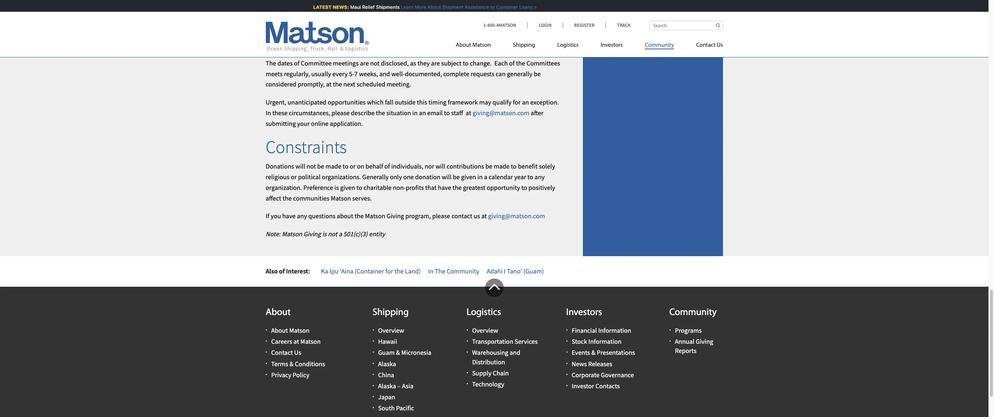Task type: vqa. For each thing, say whether or not it's contained in the screenshot.
weeks, at left top
yes



Task type: locate. For each thing, give the bounding box(es) containing it.
in up greatest
[[478, 173, 483, 181]]

1 vertical spatial at
[[482, 212, 487, 221]]

example,
[[478, 30, 503, 39]]

hawaii
[[378, 338, 397, 346]]

given down contributions on the left of the page
[[461, 173, 476, 181]]

meeting.
[[387, 80, 411, 89]]

financial information link
[[572, 327, 632, 335]]

2 horizontal spatial &
[[592, 349, 596, 358]]

1 vertical spatial should
[[419, 41, 438, 49]]

political
[[298, 173, 321, 181]]

2 horizontal spatial or
[[486, 4, 491, 10]]

submitting
[[266, 119, 296, 128]]

1 horizontal spatial an
[[522, 98, 529, 107]]

is
[[544, 30, 549, 39], [335, 184, 339, 192], [322, 230, 327, 239]]

financial information stock information events & presentations news releases corporate governance investor contacts
[[572, 327, 635, 391]]

blue matson logo with ocean, shipping, truck, rail and logistics written beneath it. image
[[266, 22, 369, 52]]

adahi i tano' (guam) link
[[487, 267, 544, 276]]

for right allowed
[[383, 30, 391, 39]]

not up weeks, at the left
[[370, 59, 380, 67]]

online
[[311, 119, 329, 128]]

describe
[[351, 109, 375, 117]]

giving down programs
[[696, 338, 714, 346]]

be left submitted
[[440, 41, 447, 49]]

policy
[[293, 371, 310, 380]]

information up stock information "link"
[[598, 327, 632, 335]]

2 overview from the left
[[472, 327, 498, 335]]

us down search image
[[717, 42, 723, 48]]

overview inside overview hawaii guam & micronesia alaska china alaska – asia japan south pacific
[[378, 327, 404, 335]]

0 horizontal spatial any
[[297, 212, 307, 221]]

news:
[[329, 4, 345, 10]]

1 horizontal spatial giving
[[387, 212, 404, 221]]

a left calendar
[[484, 173, 488, 181]]

us up terms & conditions link
[[294, 349, 301, 358]]

1 horizontal spatial is
[[335, 184, 339, 192]]

footer
[[0, 279, 989, 418]]

note: matson giving is not a 501(c)(3) entity
[[266, 230, 385, 239]]

0 horizontal spatial not
[[307, 162, 316, 171]]

overview up transportation
[[472, 327, 498, 335]]

1 horizontal spatial in
[[478, 173, 483, 181]]

giving@matson.com down opportunity
[[488, 212, 545, 221]]

made up organizations.
[[326, 162, 341, 171]]

of right behalf
[[385, 162, 390, 171]]

warehousing and distribution link
[[472, 349, 521, 367]]

Search search field
[[649, 21, 723, 30]]

at down usually
[[326, 80, 332, 89]]

the left greatest
[[453, 184, 462, 192]]

2 horizontal spatial your
[[510, 30, 522, 39]]

2 vertical spatial at
[[294, 338, 299, 346]]

technology link
[[472, 381, 504, 389]]

0 vertical spatial about matson link
[[456, 39, 502, 54]]

this
[[417, 98, 427, 107]]

& inside financial information stock information events & presentations news releases corporate governance investor contacts
[[592, 349, 596, 358]]

about inside about matson link
[[456, 42, 471, 48]]

1 vertical spatial a
[[484, 173, 488, 181]]

1 horizontal spatial and
[[510, 349, 521, 358]]

a inside should be allowed for consideration of requests.   for example, if your charity is producing a fundraising event on june 15, your request should be submitted no later than march 15.
[[296, 41, 299, 49]]

not
[[370, 59, 380, 67], [307, 162, 316, 171], [328, 230, 337, 239]]

0 vertical spatial any
[[535, 173, 545, 181]]

backtop image
[[485, 279, 504, 298]]

giving@matson.com link down opportunity
[[488, 212, 545, 221]]

shipments
[[372, 4, 396, 10]]

0 horizontal spatial made
[[326, 162, 341, 171]]

any up positively
[[535, 173, 545, 181]]

90
[[308, 30, 315, 39]]

0 vertical spatial a
[[296, 41, 299, 49]]

be down the committees
[[534, 70, 541, 78]]

given down organizations.
[[340, 184, 355, 192]]

be left allowed
[[351, 30, 358, 39]]

the
[[266, 59, 276, 67], [435, 267, 446, 276]]

investors down track "link"
[[601, 42, 623, 48]]

any
[[535, 173, 545, 181], [297, 212, 307, 221]]

logistics
[[558, 42, 579, 48], [467, 308, 501, 318]]

overview link for logistics
[[472, 327, 498, 335]]

overview link for shipping
[[378, 327, 404, 335]]

1 horizontal spatial your
[[383, 41, 396, 49]]

register link
[[563, 22, 606, 28]]

the up the 'meets'
[[266, 59, 276, 67]]

on inside should be allowed for consideration of requests.   for example, if your charity is producing a fundraising event on june 15, your request should be submitted no later than march 15.
[[350, 41, 357, 49]]

0 vertical spatial have
[[438, 184, 451, 192]]

is down login
[[544, 30, 549, 39]]

and left 'well-'
[[380, 70, 390, 78]]

is down organizations.
[[335, 184, 339, 192]]

0 vertical spatial please
[[332, 109, 350, 117]]

0 vertical spatial giving@matson.com link
[[473, 109, 530, 117]]

not up political
[[307, 162, 316, 171]]

logistics down backtop image
[[467, 308, 501, 318]]

individuals,
[[391, 162, 424, 171]]

0 vertical spatial shipping
[[513, 42, 535, 48]]

footer containing about
[[0, 279, 989, 418]]

solely
[[539, 162, 555, 171]]

your inside after submitting your online application.
[[297, 119, 310, 128]]

1 vertical spatial us
[[294, 349, 301, 358]]

at right careers
[[294, 338, 299, 346]]

0 vertical spatial in
[[413, 109, 418, 117]]

your down circumstances,
[[297, 119, 310, 128]]

0 horizontal spatial shipping
[[373, 308, 409, 318]]

to up complete
[[463, 59, 469, 67]]

to right year
[[528, 173, 533, 181]]

1 overview from the left
[[378, 327, 404, 335]]

0 horizontal spatial overview
[[378, 327, 404, 335]]

about matson link for shipping "link"
[[456, 39, 502, 54]]

1 vertical spatial community
[[447, 267, 479, 276]]

1 horizontal spatial made
[[494, 162, 510, 171]]

2 vertical spatial giving
[[696, 338, 714, 346]]

1 horizontal spatial contact
[[696, 42, 716, 48]]

matson inside top menu navigation
[[473, 42, 491, 48]]

1 vertical spatial is
[[335, 184, 339, 192]]

year
[[514, 173, 526, 181]]

0 horizontal spatial please
[[332, 109, 350, 117]]

contact us link down careers
[[271, 349, 301, 358]]

community left adahi
[[447, 267, 479, 276]]

contact inside top menu navigation
[[696, 42, 716, 48]]

your right 15,
[[383, 41, 396, 49]]

committee
[[301, 59, 332, 67]]

charity
[[524, 30, 543, 39]]

not inside donations will not be made to or on behalf of individuals, nor will contributions be made to benefit solely religious or political organizations. generally only one donation will be given in a calendar year to any organization. preference is given to charitable non-profits that have the greatest opportunity to positively affect the communities matson serves.
[[307, 162, 316, 171]]

adahi
[[487, 267, 503, 276]]

contact down careers
[[271, 349, 293, 358]]

1 vertical spatial investors
[[566, 308, 602, 318]]

services
[[515, 338, 538, 346]]

1 vertical spatial in
[[478, 173, 483, 181]]

giving for programs annual giving reports
[[696, 338, 714, 346]]

0 vertical spatial is
[[544, 30, 549, 39]]

are right the they
[[431, 59, 440, 67]]

urgent, unanticipated opportunities which fall outside this timing framework may qualify for an exception. in these circumstances, please describe the situation in an email to staff  at
[[266, 98, 559, 117]]

0 vertical spatial community
[[645, 42, 674, 48]]

0 horizontal spatial us
[[294, 349, 301, 358]]

for right the qualify
[[513, 98, 521, 107]]

the inside the dates of committee meetings are not disclosed, as they are subject to change.  each of the committees meets regularly, usually every 5-7 weeks, and well-documented, complete requests can generally be considered promptly, at the next scheduled meeting.
[[266, 59, 276, 67]]

0 vertical spatial information
[[598, 327, 632, 335]]

501(c)(3)
[[343, 230, 368, 239]]

are up weeks, at the left
[[360, 59, 369, 67]]

1 vertical spatial giving
[[304, 230, 321, 239]]

matson up careers at matson link
[[289, 327, 310, 335]]

0 horizontal spatial giving
[[304, 230, 321, 239]]

0 horizontal spatial your
[[297, 119, 310, 128]]

or up organizations.
[[350, 162, 356, 171]]

1 vertical spatial on
[[357, 162, 364, 171]]

asia
[[402, 382, 414, 391]]

1 horizontal spatial logistics
[[558, 42, 579, 48]]

overview inside overview transportation services warehousing and distribution supply chain technology
[[472, 327, 498, 335]]

a left the 501(c)(3)
[[339, 230, 342, 239]]

next
[[344, 80, 355, 89]]

1 vertical spatial contact us link
[[271, 349, 301, 358]]

2 vertical spatial for
[[385, 267, 393, 276]]

0 vertical spatial your
[[510, 30, 522, 39]]

giving@matson.com link for if you have any questions about the matson giving program, please contact us at giving@matson.com
[[488, 212, 545, 221]]

1 horizontal spatial shipping
[[513, 42, 535, 48]]

if
[[505, 30, 508, 39]]

about inside about matson careers at matson contact us terms & conditions privacy policy
[[271, 327, 288, 335]]

overview hawaii guam & micronesia alaska china alaska – asia japan south pacific
[[378, 327, 432, 413]]

should up event
[[331, 30, 350, 39]]

0 horizontal spatial a
[[296, 41, 299, 49]]

an down this
[[419, 109, 426, 117]]

0 vertical spatial on
[[350, 41, 357, 49]]

more
[[411, 4, 422, 10]]

0 horizontal spatial at
[[294, 338, 299, 346]]

giving left program,
[[387, 212, 404, 221]]

0 vertical spatial the
[[266, 59, 276, 67]]

about matson link
[[456, 39, 502, 54], [271, 327, 310, 335]]

giving inside programs annual giving reports
[[696, 338, 714, 346]]

overview link up transportation
[[472, 327, 498, 335]]

0 vertical spatial logistics
[[558, 42, 579, 48]]

None search field
[[649, 21, 723, 30]]

contact down search search box
[[696, 42, 716, 48]]

conditions
[[295, 360, 325, 369]]

or up organization.
[[291, 173, 297, 181]]

requests
[[471, 70, 495, 78]]

to left the staff
[[444, 109, 450, 117]]

alaska down the guam
[[378, 360, 396, 369]]

should
[[331, 30, 350, 39], [419, 41, 438, 49]]

constraints
[[266, 136, 347, 158]]

application.
[[330, 119, 363, 128]]

0 horizontal spatial &
[[290, 360, 294, 369]]

not down questions
[[328, 230, 337, 239]]

matson right note:
[[282, 230, 302, 239]]

be up political
[[317, 162, 324, 171]]

1 vertical spatial please
[[432, 212, 450, 221]]

0 horizontal spatial about matson link
[[271, 327, 310, 335]]

alaska up japan
[[378, 382, 396, 391]]

in the community
[[428, 267, 479, 276]]

giving for note: matson giving is not a 501(c)(3) entity
[[304, 230, 321, 239]]

section
[[574, 0, 732, 257]]

0 vertical spatial at
[[326, 80, 332, 89]]

a
[[296, 41, 299, 49], [484, 173, 488, 181], [339, 230, 342, 239]]

investors up financial
[[566, 308, 602, 318]]

assistance
[[461, 4, 485, 10]]

1 horizontal spatial overview link
[[472, 327, 498, 335]]

1 horizontal spatial in
[[428, 267, 434, 276]]

0 vertical spatial in
[[266, 109, 271, 117]]

search image
[[716, 23, 721, 28]]

0 horizontal spatial logistics
[[467, 308, 501, 318]]

contact us link down search image
[[685, 39, 723, 54]]

at right us
[[482, 212, 487, 221]]

logistics inside 'logistics' link
[[558, 42, 579, 48]]

2 vertical spatial a
[[339, 230, 342, 239]]

have right you
[[282, 212, 296, 221]]

0 horizontal spatial overview link
[[378, 327, 404, 335]]

an left exception.
[[522, 98, 529, 107]]

outside
[[395, 98, 416, 107]]

investors inside footer
[[566, 308, 602, 318]]

the down which
[[376, 109, 385, 117]]

meets
[[266, 70, 283, 78]]

in down this
[[413, 109, 418, 117]]

as
[[410, 59, 416, 67]]

to inside the dates of committee meetings are not disclosed, as they are subject to change.  each of the committees meets regularly, usually every 5-7 weeks, and well-documented, complete requests can generally be considered promptly, at the next scheduled meeting.
[[463, 59, 469, 67]]

& up privacy policy link
[[290, 360, 294, 369]]

on left behalf
[[357, 162, 364, 171]]

releases
[[588, 360, 613, 369]]

about for about matson
[[456, 42, 471, 48]]

stock
[[572, 338, 587, 346]]

&
[[396, 349, 400, 358], [592, 349, 596, 358], [290, 360, 294, 369]]

0 horizontal spatial the
[[266, 59, 276, 67]]

giving@matson.com down the qualify
[[473, 109, 530, 117]]

if you have any questions about the matson giving program, please contact us at giving@matson.com
[[266, 212, 545, 221]]

2 overview link from the left
[[472, 327, 498, 335]]

a down a minimum of 90 days
[[296, 41, 299, 49]]

login link
[[527, 22, 563, 28]]

1 horizontal spatial have
[[438, 184, 451, 192]]

preference
[[303, 184, 333, 192]]

1 vertical spatial alaska
[[378, 382, 396, 391]]

information up events & presentations link
[[589, 338, 622, 346]]

1 vertical spatial information
[[589, 338, 622, 346]]

made up calendar
[[494, 162, 510, 171]]

1 horizontal spatial about matson link
[[456, 39, 502, 54]]

1 horizontal spatial a
[[339, 230, 342, 239]]

giving@matson.com
[[473, 109, 530, 117], [488, 212, 545, 221]]

2 horizontal spatial giving
[[696, 338, 714, 346]]

giving@matson.com link down the qualify
[[473, 109, 530, 117]]

community down search search box
[[645, 42, 674, 48]]

for right the (container
[[385, 267, 393, 276]]

in right land)
[[428, 267, 434, 276]]

on
[[350, 41, 357, 49], [357, 162, 364, 171]]

1 vertical spatial or
[[350, 162, 356, 171]]

of up regularly,
[[294, 59, 300, 67]]

0 horizontal spatial an
[[419, 109, 426, 117]]

technology
[[472, 381, 504, 389]]

no
[[478, 41, 485, 49]]

overview link up hawaii
[[378, 327, 404, 335]]

will
[[296, 162, 305, 171], [436, 162, 445, 171], [442, 173, 452, 181]]

matson down 'example,'
[[473, 42, 491, 48]]

they
[[418, 59, 430, 67]]

the right about
[[355, 212, 364, 221]]

1 vertical spatial not
[[307, 162, 316, 171]]

in inside urgent, unanticipated opportunities which fall outside this timing framework may qualify for an exception. in these circumstances, please describe the situation in an email to staff  at
[[266, 109, 271, 117]]

weeks,
[[359, 70, 378, 78]]

1 horizontal spatial at
[[326, 80, 332, 89]]

be
[[351, 30, 358, 39], [440, 41, 447, 49], [534, 70, 541, 78], [317, 162, 324, 171], [486, 162, 493, 171], [453, 173, 460, 181]]

0 horizontal spatial have
[[282, 212, 296, 221]]

us inside about matson careers at matson contact us terms & conditions privacy policy
[[294, 349, 301, 358]]

giving@matson.com link for after submitting your online application.
[[473, 109, 530, 117]]

you
[[271, 212, 281, 221]]

1 horizontal spatial not
[[328, 230, 337, 239]]

& inside about matson careers at matson contact us terms & conditions privacy policy
[[290, 360, 294, 369]]

news
[[572, 360, 587, 369]]

of
[[300, 30, 306, 39], [431, 30, 437, 39], [294, 59, 300, 67], [509, 59, 515, 67], [385, 162, 390, 171], [279, 267, 285, 276]]

the right land)
[[435, 267, 446, 276]]

1 vertical spatial an
[[419, 109, 426, 117]]

calendar
[[489, 173, 513, 181]]

please left contact
[[432, 212, 450, 221]]

should up the they
[[419, 41, 438, 49]]

can
[[496, 70, 506, 78]]

of right 'consideration'
[[431, 30, 437, 39]]

logistics down the register link
[[558, 42, 579, 48]]

matson up the conditions
[[300, 338, 321, 346]]

transportation
[[472, 338, 514, 346]]

1 vertical spatial have
[[282, 212, 296, 221]]

0 vertical spatial for
[[383, 30, 391, 39]]

south
[[378, 405, 395, 413]]

have right that
[[438, 184, 451, 192]]

0 vertical spatial us
[[717, 42, 723, 48]]

0 horizontal spatial and
[[380, 70, 390, 78]]

situation
[[387, 109, 411, 117]]

alaska link
[[378, 360, 396, 369]]

1 overview link from the left
[[378, 327, 404, 335]]

submitted
[[448, 41, 476, 49]]

1 vertical spatial logistics
[[467, 308, 501, 318]]

contact
[[452, 212, 473, 221]]

shipping down charity
[[513, 42, 535, 48]]

overview up hawaii
[[378, 327, 404, 335]]

days
[[316, 30, 330, 39]]

giving@matson.com link
[[473, 109, 530, 117], [488, 212, 545, 221]]

shipping up hawaii link
[[373, 308, 409, 318]]

a inside donations will not be made to or on behalf of individuals, nor will contributions be made to benefit solely religious or political organizations. generally only one donation will be given in a calendar year to any organization. preference is given to charitable non-profits that have the greatest opportunity to positively affect the communities matson serves.
[[484, 173, 488, 181]]

0 vertical spatial should
[[331, 30, 350, 39]]

reports
[[675, 347, 697, 356]]

2 horizontal spatial not
[[370, 59, 380, 67]]

be inside the dates of committee meetings are not disclosed, as they are subject to change.  each of the committees meets regularly, usually every 5-7 weeks, and well-documented, complete requests can generally be considered promptly, at the next scheduled meeting.
[[534, 70, 541, 78]]

1 vertical spatial the
[[435, 267, 446, 276]]

1 horizontal spatial are
[[431, 59, 440, 67]]

and inside overview transportation services warehousing and distribution supply chain technology
[[510, 349, 521, 358]]

2 horizontal spatial is
[[544, 30, 549, 39]]

of right also
[[279, 267, 285, 276]]

meetings
[[333, 59, 359, 67]]

& up news releases link
[[592, 349, 596, 358]]

0 vertical spatial giving@matson.com
[[473, 109, 530, 117]]

dates
[[278, 59, 293, 67]]

documented,
[[405, 70, 442, 78]]

will up political
[[296, 162, 305, 171]]

2 vertical spatial community
[[670, 308, 717, 318]]

about for about matson careers at matson contact us terms & conditions privacy policy
[[271, 327, 288, 335]]



Task type: describe. For each thing, give the bounding box(es) containing it.
community inside 'link'
[[645, 42, 674, 48]]

be up calendar
[[486, 162, 493, 171]]

2 are from the left
[[431, 59, 440, 67]]

0 vertical spatial an
[[522, 98, 529, 107]]

alaska – asia link
[[378, 382, 414, 391]]

ka ipu 'aina (container for the land)
[[321, 267, 421, 276]]

annual
[[675, 338, 695, 346]]

request
[[397, 41, 418, 49]]

to inside urgent, unanticipated opportunities which fall outside this timing framework may qualify for an exception. in these circumstances, please describe the situation in an email to staff  at
[[444, 109, 450, 117]]

shipping link
[[502, 39, 546, 54]]

1 are from the left
[[360, 59, 369, 67]]

to down year
[[522, 184, 527, 192]]

1 horizontal spatial please
[[432, 212, 450, 221]]

0 horizontal spatial contact us link
[[271, 349, 301, 358]]

communities
[[293, 194, 330, 203]]

profits
[[406, 184, 424, 192]]

of inside should be allowed for consideration of requests.   for example, if your charity is producing a fundraising event on june 15, your request should be submitted no later than march 15.
[[431, 30, 437, 39]]

the left land)
[[395, 267, 404, 276]]

1 made from the left
[[326, 162, 341, 171]]

careers at matson link
[[271, 338, 321, 346]]

in the community link
[[428, 267, 479, 276]]

transportation services link
[[472, 338, 538, 346]]

ka
[[321, 267, 328, 276]]

0 vertical spatial contact us link
[[685, 39, 723, 54]]

supply
[[472, 370, 492, 378]]

may
[[479, 98, 491, 107]]

1 vertical spatial your
[[383, 41, 396, 49]]

loans
[[515, 4, 529, 10]]

to up year
[[511, 162, 517, 171]]

well-
[[392, 70, 405, 78]]

china
[[378, 371, 394, 380]]

to up organizations.
[[343, 162, 349, 171]]

1 horizontal spatial the
[[435, 267, 446, 276]]

is inside should be allowed for consideration of requests.   for example, if your charity is producing a fundraising event on june 15, your request should be submitted no later than march 15.
[[544, 30, 549, 39]]

about
[[337, 212, 353, 221]]

contact us
[[696, 42, 723, 48]]

warehousing
[[472, 349, 509, 358]]

will right nor
[[436, 162, 445, 171]]

march
[[514, 41, 531, 49]]

please inside urgent, unanticipated opportunities which fall outside this timing framework may qualify for an exception. in these circumstances, please describe the situation in an email to staff  at
[[332, 109, 350, 117]]

and inside the dates of committee meetings are not disclosed, as they are subject to change.  each of the committees meets regularly, usually every 5-7 weeks, and well-documented, complete requests can generally be considered promptly, at the next scheduled meeting.
[[380, 70, 390, 78]]

2 horizontal spatial at
[[482, 212, 487, 221]]

(container
[[355, 267, 384, 276]]

top menu navigation
[[456, 39, 723, 54]]

shipment
[[438, 4, 460, 10]]

urgent,
[[266, 98, 286, 107]]

0 horizontal spatial or
[[291, 173, 297, 181]]

1 vertical spatial in
[[428, 267, 434, 276]]

staff
[[451, 109, 463, 117]]

4matson
[[497, 22, 516, 28]]

1 vertical spatial any
[[297, 212, 307, 221]]

a minimum of 90 days
[[266, 30, 330, 39]]

the down every
[[333, 80, 342, 89]]

ipu
[[330, 267, 339, 276]]

positively
[[529, 184, 555, 192]]

annual giving reports link
[[675, 338, 714, 356]]

timing
[[266, 4, 316, 26]]

pacific
[[396, 405, 414, 413]]

1 horizontal spatial or
[[350, 162, 356, 171]]

news releases link
[[572, 360, 613, 369]]

in inside donations will not be made to or on behalf of individuals, nor will contributions be made to benefit solely religious or political organizations. generally only one donation will be given in a calendar year to any organization. preference is given to charitable non-profits that have the greatest opportunity to positively affect the communities matson serves.
[[478, 173, 483, 181]]

>
[[530, 4, 533, 10]]

investors inside top menu navigation
[[601, 42, 623, 48]]

japan link
[[378, 394, 395, 402]]

not inside the dates of committee meetings are not disclosed, as they are subject to change.  each of the committees meets regularly, usually every 5-7 weeks, and well-documented, complete requests can generally be considered promptly, at the next scheduled meeting.
[[370, 59, 380, 67]]

greatest
[[463, 184, 486, 192]]

micronesia
[[402, 349, 432, 358]]

community image
[[590, 0, 639, 20]]

that
[[425, 184, 437, 192]]

for inside should be allowed for consideration of requests.   for example, if your charity is producing a fundraising event on june 15, your request should be submitted no later than march 15.
[[383, 30, 391, 39]]

the inside urgent, unanticipated opportunities which fall outside this timing framework may qualify for an exception. in these circumstances, please describe the situation in an email to staff  at
[[376, 109, 385, 117]]

overview for transportation
[[472, 327, 498, 335]]

of inside donations will not be made to or on behalf of individuals, nor will contributions be made to benefit solely religious or political organizations. generally only one donation will be given in a calendar year to any organization. preference is given to charitable non-profits that have the greatest opportunity to positively affect the communities matson serves.
[[385, 162, 390, 171]]

matson up 'entity'
[[365, 212, 385, 221]]

nor
[[425, 162, 434, 171]]

governance
[[601, 371, 634, 380]]

contact inside about matson careers at matson contact us terms & conditions privacy policy
[[271, 349, 293, 358]]

latest
[[309, 4, 328, 10]]

relief
[[358, 4, 371, 10]]

shipping inside "link"
[[513, 42, 535, 48]]

learn more about shipment assistance or container loans > link
[[397, 4, 533, 10]]

promptly,
[[298, 80, 325, 89]]

organization.
[[266, 184, 302, 192]]

at inside about matson careers at matson contact us terms & conditions privacy policy
[[294, 338, 299, 346]]

1-800-4matson
[[484, 22, 516, 28]]

1 alaska from the top
[[378, 360, 396, 369]]

about for about
[[266, 308, 291, 318]]

presentations
[[597, 349, 635, 358]]

at inside the dates of committee meetings are not disclosed, as they are subject to change.  each of the committees meets regularly, usually every 5-7 weeks, and well-documented, complete requests can generally be considered promptly, at the next scheduled meeting.
[[326, 80, 332, 89]]

affect
[[266, 194, 281, 203]]

about matson
[[456, 42, 491, 48]]

on inside donations will not be made to or on behalf of individuals, nor will contributions be made to benefit solely religious or political organizations. generally only one donation will be given in a calendar year to any organization. preference is given to charitable non-profits that have the greatest opportunity to positively affect the communities matson serves.
[[357, 162, 364, 171]]

15.
[[533, 41, 541, 49]]

the up generally
[[516, 59, 525, 67]]

have inside donations will not be made to or on behalf of individuals, nor will contributions be made to benefit solely religious or political organizations. generally only one donation will be given in a calendar year to any organization. preference is given to charitable non-profits that have the greatest opportunity to positively affect the communities matson serves.
[[438, 184, 451, 192]]

ka ipu 'aina (container for the land) link
[[321, 267, 421, 276]]

donation
[[415, 173, 441, 181]]

unanticipated
[[288, 98, 326, 107]]

1 vertical spatial shipping
[[373, 308, 409, 318]]

2 alaska from the top
[[378, 382, 396, 391]]

a
[[266, 30, 269, 39]]

corporate governance link
[[572, 371, 634, 380]]

terms
[[271, 360, 288, 369]]

investor contacts link
[[572, 382, 620, 391]]

non-
[[393, 184, 406, 192]]

1 horizontal spatial should
[[419, 41, 438, 49]]

2 made from the left
[[494, 162, 510, 171]]

than
[[500, 41, 513, 49]]

email
[[427, 109, 443, 117]]

any inside donations will not be made to or on behalf of individuals, nor will contributions be made to benefit solely religious or political organizations. generally only one donation will be given in a calendar year to any organization. preference is given to charitable non-profits that have the greatest opportunity to positively affect the communities matson serves.
[[535, 173, 545, 181]]

about matson link for careers at matson link
[[271, 327, 310, 335]]

& inside overview hawaii guam & micronesia alaska china alaska – asia japan south pacific
[[396, 349, 400, 358]]

community link
[[634, 39, 685, 54]]

charitable
[[364, 184, 392, 192]]

usually
[[311, 70, 331, 78]]

interest:
[[286, 267, 310, 276]]

us inside top menu navigation
[[717, 42, 723, 48]]

1 vertical spatial given
[[340, 184, 355, 192]]

regularly,
[[284, 70, 310, 78]]

donations
[[266, 162, 294, 171]]

latest news: maui relief shipments learn more about shipment assistance or container loans >
[[309, 4, 533, 10]]

generally
[[362, 173, 389, 181]]

benefit
[[518, 162, 538, 171]]

fall
[[385, 98, 394, 107]]

to up the serves.
[[357, 184, 362, 192]]

of right 'each'
[[509, 59, 515, 67]]

framework
[[448, 98, 478, 107]]

2 vertical spatial is
[[322, 230, 327, 239]]

track
[[617, 22, 631, 28]]

note:
[[266, 230, 281, 239]]

donations will not be made to or on behalf of individuals, nor will contributions be made to benefit solely religious or political organizations. generally only one donation will be given in a calendar year to any organization. preference is given to charitable non-profits that have the greatest opportunity to positively affect the communities matson serves.
[[266, 162, 555, 203]]

'aina
[[340, 267, 353, 276]]

1 vertical spatial giving@matson.com
[[488, 212, 545, 221]]

terms & conditions link
[[271, 360, 325, 369]]

for inside urgent, unanticipated opportunities which fall outside this timing framework may qualify for an exception. in these circumstances, please describe the situation in an email to staff  at
[[513, 98, 521, 107]]

of left 90
[[300, 30, 306, 39]]

matson inside donations will not be made to or on behalf of individuals, nor will contributions be made to benefit solely religious or political organizations. generally only one donation will be given in a calendar year to any organization. preference is given to charitable non-profits that have the greatest opportunity to positively affect the communities matson serves.
[[331, 194, 351, 203]]

china link
[[378, 371, 394, 380]]

overview for hawaii
[[378, 327, 404, 335]]

program,
[[406, 212, 431, 221]]

later
[[486, 41, 499, 49]]

logistics link
[[546, 39, 590, 54]]

be down contributions on the left of the page
[[453, 173, 460, 181]]

–
[[398, 382, 401, 391]]

allowed
[[360, 30, 382, 39]]

guam
[[378, 349, 395, 358]]

is inside donations will not be made to or on behalf of individuals, nor will contributions be made to benefit solely religious or political organizations. generally only one donation will be given in a calendar year to any organization. preference is given to charitable non-profits that have the greatest opportunity to positively affect the communities matson serves.
[[335, 184, 339, 192]]

the down organization.
[[283, 194, 292, 203]]

1 horizontal spatial given
[[461, 173, 476, 181]]

will right donation
[[442, 173, 452, 181]]

container
[[492, 4, 514, 10]]

opportunities
[[328, 98, 366, 107]]

in inside urgent, unanticipated opportunities which fall outside this timing framework may qualify for an exception. in these circumstances, please describe the situation in an email to staff  at
[[413, 109, 418, 117]]



